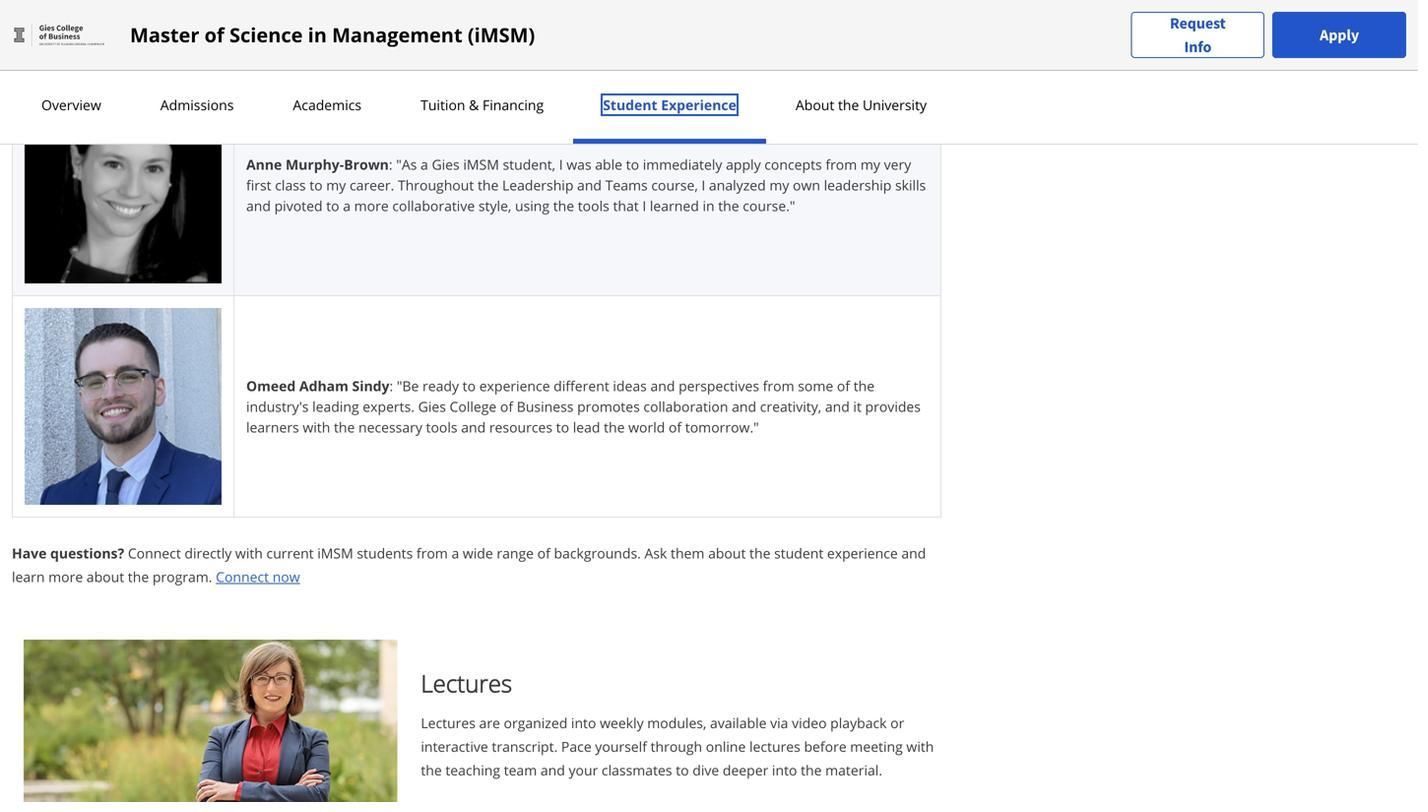 Task type: locate. For each thing, give the bounding box(es) containing it.
tuition & financing
[[421, 96, 544, 114]]

1 vertical spatial experience
[[827, 544, 898, 563]]

0 vertical spatial gies
[[1018, 66, 1045, 84]]

university of illinois urbana-champaign image
[[12, 19, 106, 51]]

i right 'that'
[[643, 197, 646, 215]]

0 horizontal spatial in
[[308, 21, 327, 48]]

0 vertical spatial with
[[303, 418, 330, 437]]

2 vertical spatial a
[[452, 544, 459, 563]]

1 vertical spatial about
[[86, 568, 124, 587]]

a left wide
[[452, 544, 459, 563]]

of right master
[[205, 21, 224, 48]]

0 horizontal spatial more
[[48, 568, 83, 587]]

promotes
[[577, 398, 640, 416]]

the left student
[[750, 544, 771, 563]]

are right what
[[65, 42, 88, 61]]

apply
[[726, 155, 761, 174]]

in
[[308, 21, 327, 48], [703, 197, 715, 215]]

2 horizontal spatial i
[[702, 176, 706, 195]]

or
[[891, 714, 905, 733]]

gies right full
[[1018, 66, 1045, 84]]

1 horizontal spatial more
[[354, 197, 389, 215]]

immediately
[[643, 155, 723, 174]]

0 horizontal spatial my
[[326, 176, 346, 195]]

master
[[130, 21, 199, 48]]

modules,
[[647, 714, 707, 733]]

about the university link
[[790, 96, 933, 114]]

tools down college
[[426, 418, 458, 437]]

: left "as
[[389, 155, 393, 174]]

experience right student
[[827, 544, 898, 563]]

with inside the connect directly with current imsm students from a wide range of backgrounds. ask them about the student experience and learn more about the program.
[[235, 544, 263, 563]]

some
[[798, 377, 834, 396]]

brown
[[344, 155, 389, 174]]

before
[[804, 738, 847, 757]]

and inside lectures are organized into weekly modules, available via video playback or interactive transcript. pace yourself through online lectures before meeting with the teaching team and your classmates to dive deeper into the material.
[[541, 761, 565, 780]]

more inside the connect directly with current imsm students from a wide range of backgrounds. ask them about the student experience and learn more about the program.
[[48, 568, 83, 587]]

tools inside : "be ready to experience different ideas and perspectives from some of the industry's leading experts. gies college of business promotes collaboration and creativity, and it provides learners with the necessary tools and resources to lead the world of tomorrow."
[[426, 418, 458, 437]]

full
[[994, 66, 1014, 84]]

1 horizontal spatial my
[[770, 176, 789, 195]]

from up leadership
[[826, 155, 857, 174]]

tuition & financing link
[[415, 96, 550, 114]]

imsm inside the connect directly with current imsm students from a wide range of backgrounds. ask them about the student experience and learn more about the program.
[[317, 544, 353, 563]]

collaboration
[[644, 398, 728, 416]]

of right 'range'
[[538, 544, 551, 563]]

gies inside the full gies online events calendar can be found
[[1018, 66, 1045, 84]]

with
[[303, 418, 330, 437], [235, 544, 263, 563], [907, 738, 934, 757]]

creativity,
[[760, 398, 822, 416]]

to up teams
[[626, 155, 639, 174]]

different
[[554, 377, 610, 396]]

admissions
[[160, 96, 234, 114]]

0 vertical spatial experience
[[479, 377, 550, 396]]

into down lectures
[[772, 761, 797, 780]]

0 vertical spatial :
[[389, 155, 393, 174]]

imsm inside ": "as a gies imsm student, i was able to immediately apply concepts from my very first class to my career. throughout the leadership and teams course, i analyzed my own leadership skills and pivoted to a more collaborative style, using the tools that i learned in the course.""
[[463, 155, 499, 174]]

&
[[469, 96, 479, 114]]

: left "be on the top left of page
[[390, 377, 393, 396]]

the down "promotes"
[[604, 418, 625, 437]]

1 horizontal spatial students
[[357, 544, 413, 563]]

1 vertical spatial lectures
[[421, 714, 476, 733]]

connect up program.
[[128, 544, 181, 563]]

: inside : "be ready to experience different ideas and perspectives from some of the industry's leading experts. gies college of business promotes collaboration and creativity, and it provides learners with the necessary tools and resources to lead the world of tomorrow."
[[390, 377, 393, 396]]

imsm right current on the left of the page
[[317, 544, 353, 563]]

interactive
[[421, 738, 488, 757]]

more down career. on the left top of page
[[354, 197, 389, 215]]

1 horizontal spatial experience
[[827, 544, 898, 563]]

tools left 'that'
[[578, 197, 610, 215]]

about down questions? at left
[[86, 568, 124, 587]]

of
[[205, 21, 224, 48], [837, 377, 850, 396], [500, 398, 513, 416], [669, 418, 682, 437], [538, 544, 551, 563]]

into
[[571, 714, 596, 733], [772, 761, 797, 780]]

academics link
[[287, 96, 368, 114]]

lectures for lectures are organized into weekly modules, available via video playback or interactive transcript. pace yourself through online lectures before meeting with the teaching team and your classmates to dive deeper into the material.
[[421, 714, 476, 733]]

2 horizontal spatial from
[[826, 155, 857, 174]]

apply
[[1320, 25, 1360, 45]]

the up it at the right of page
[[854, 377, 875, 396]]

connect now
[[216, 568, 300, 587]]

i left was
[[559, 155, 563, 174]]

my up course."
[[770, 176, 789, 195]]

1 vertical spatial in
[[703, 197, 715, 215]]

anne murphy-brown
[[246, 155, 389, 174]]

career.
[[350, 176, 394, 195]]

connect down directly
[[216, 568, 269, 587]]

lectures are organized into weekly modules, available via video playback or interactive transcript. pace yourself through online lectures before meeting with the teaching team and your classmates to dive deeper into the material.
[[421, 714, 934, 780]]

concepts
[[765, 155, 822, 174]]

gies up throughout at the left of the page
[[432, 155, 460, 174]]

are up "transcript."
[[479, 714, 500, 733]]

to up college
[[463, 377, 476, 396]]

i right the course,
[[702, 176, 706, 195]]

into up 'pace' at the bottom
[[571, 714, 596, 733]]

of up resources
[[500, 398, 513, 416]]

:
[[389, 155, 393, 174], [390, 377, 393, 396]]

0 horizontal spatial are
[[65, 42, 88, 61]]

learned
[[650, 197, 699, 215]]

dive
[[693, 761, 719, 780]]

lectures inside lectures are organized into weekly modules, available via video playback or interactive transcript. pace yourself through online lectures before meeting with the teaching team and your classmates to dive deeper into the material.
[[421, 714, 476, 733]]

2 horizontal spatial a
[[452, 544, 459, 563]]

can
[[1202, 66, 1225, 84]]

student,
[[503, 155, 556, 174]]

learners
[[246, 418, 299, 437]]

about
[[708, 544, 746, 563], [86, 568, 124, 587]]

0 vertical spatial i
[[559, 155, 563, 174]]

available
[[710, 714, 767, 733]]

a down career. on the left top of page
[[343, 197, 351, 215]]

omeed adham sindy
[[246, 377, 390, 396]]

0 vertical spatial are
[[65, 42, 88, 61]]

"be
[[397, 377, 419, 396]]

from left wide
[[417, 544, 448, 563]]

1 horizontal spatial a
[[421, 155, 428, 174]]

connect inside the connect directly with current imsm students from a wide range of backgrounds. ask them about the student experience and learn more about the program.
[[128, 544, 181, 563]]

2 horizontal spatial with
[[907, 738, 934, 757]]

: inside ": "as a gies imsm student, i was able to immediately apply concepts from my very first class to my career. throughout the leadership and teams course, i analyzed my own leadership skills and pivoted to a more collaborative style, using the tools that i learned in the course.""
[[389, 155, 393, 174]]

gies inside : "be ready to experience different ideas and perspectives from some of the industry's leading experts. gies college of business promotes collaboration and creativity, and it provides learners with the necessary tools and resources to lead the world of tomorrow."
[[418, 398, 446, 416]]

1 vertical spatial gies
[[432, 155, 460, 174]]

1 vertical spatial students
[[357, 544, 413, 563]]

1 vertical spatial with
[[235, 544, 263, 563]]

experience
[[661, 96, 737, 114]]

via
[[770, 714, 789, 733]]

0 vertical spatial lectures
[[421, 668, 512, 700]]

0 vertical spatial from
[[826, 155, 857, 174]]

your
[[569, 761, 598, 780]]

the down leading
[[334, 418, 355, 437]]

experience inside : "be ready to experience different ideas and perspectives from some of the industry's leading experts. gies college of business promotes collaboration and creativity, and it provides learners with the necessary tools and resources to lead the world of tomorrow."
[[479, 377, 550, 396]]

from inside : "be ready to experience different ideas and perspectives from some of the industry's leading experts. gies college of business promotes collaboration and creativity, and it provides learners with the necessary tools and resources to lead the world of tomorrow."
[[763, 377, 795, 396]]

my up leadership
[[861, 155, 881, 174]]

that
[[613, 197, 639, 215]]

are inside lectures are organized into weekly modules, available via video playback or interactive transcript. pace yourself through online lectures before meeting with the teaching team and your classmates to dive deeper into the material.
[[479, 714, 500, 733]]

1 vertical spatial imsm
[[317, 544, 353, 563]]

0 horizontal spatial about
[[86, 568, 124, 587]]

1 horizontal spatial in
[[703, 197, 715, 215]]

0 vertical spatial tools
[[578, 197, 610, 215]]

2 vertical spatial from
[[417, 544, 448, 563]]

0 vertical spatial about
[[708, 544, 746, 563]]

with inside : "be ready to experience different ideas and perspectives from some of the industry's leading experts. gies college of business promotes collaboration and creativity, and it provides learners with the necessary tools and resources to lead the world of tomorrow."
[[303, 418, 330, 437]]

the down analyzed
[[718, 197, 739, 215]]

students
[[91, 42, 152, 61], [357, 544, 413, 563]]

0 horizontal spatial a
[[343, 197, 351, 215]]

pace
[[561, 738, 592, 757]]

the full gies online events calendar can be found
[[966, 66, 1245, 108]]

them
[[671, 544, 705, 563]]

0 vertical spatial into
[[571, 714, 596, 733]]

about right them
[[708, 544, 746, 563]]

gies
[[1018, 66, 1045, 84], [432, 155, 460, 174], [418, 398, 446, 416]]

0 horizontal spatial i
[[559, 155, 563, 174]]

imsm up style, on the left top of page
[[463, 155, 499, 174]]

2 vertical spatial with
[[907, 738, 934, 757]]

0 horizontal spatial experience
[[479, 377, 550, 396]]

my down the anne murphy-brown
[[326, 176, 346, 195]]

1 lectures from the top
[[421, 668, 512, 700]]

0 horizontal spatial with
[[235, 544, 263, 563]]

with up connect now link on the left bottom
[[235, 544, 263, 563]]

more down have questions? on the left of page
[[48, 568, 83, 587]]

students left saying?
[[91, 42, 152, 61]]

1 vertical spatial are
[[479, 714, 500, 733]]

ready
[[423, 377, 459, 396]]

a
[[421, 155, 428, 174], [343, 197, 351, 215], [452, 544, 459, 563]]

0 horizontal spatial from
[[417, 544, 448, 563]]

1 horizontal spatial with
[[303, 418, 330, 437]]

gies down ready
[[418, 398, 446, 416]]

collaborative
[[392, 197, 475, 215]]

1 horizontal spatial from
[[763, 377, 795, 396]]

imsm
[[463, 155, 499, 174], [317, 544, 353, 563]]

0 vertical spatial imsm
[[463, 155, 499, 174]]

0 vertical spatial more
[[354, 197, 389, 215]]

playback
[[831, 714, 887, 733]]

to left "dive"
[[676, 761, 689, 780]]

0 horizontal spatial connect
[[128, 544, 181, 563]]

industry's
[[246, 398, 309, 416]]

leading
[[312, 398, 359, 416]]

(imsm)
[[468, 21, 535, 48]]

2 vertical spatial i
[[643, 197, 646, 215]]

from up creativity,
[[763, 377, 795, 396]]

0 vertical spatial a
[[421, 155, 428, 174]]

1 vertical spatial :
[[390, 377, 393, 396]]

anne
[[246, 155, 282, 174]]

0 vertical spatial students
[[91, 42, 152, 61]]

1 horizontal spatial connect
[[216, 568, 269, 587]]

0 horizontal spatial imsm
[[317, 544, 353, 563]]

provides
[[865, 398, 921, 416]]

admissions link
[[154, 96, 240, 114]]

1 vertical spatial connect
[[216, 568, 269, 587]]

2 lectures from the top
[[421, 714, 476, 733]]

0 vertical spatial connect
[[128, 544, 181, 563]]

experience up business
[[479, 377, 550, 396]]

2 vertical spatial gies
[[418, 398, 446, 416]]

1 horizontal spatial imsm
[[463, 155, 499, 174]]

1 horizontal spatial are
[[479, 714, 500, 733]]

1 horizontal spatial tools
[[578, 197, 610, 215]]

1 vertical spatial into
[[772, 761, 797, 780]]

adham
[[299, 377, 349, 396]]

1 vertical spatial more
[[48, 568, 83, 587]]

students inside the connect directly with current imsm students from a wide range of backgrounds. ask them about the student experience and learn more about the program.
[[357, 544, 413, 563]]

a right "as
[[421, 155, 428, 174]]

the down before
[[801, 761, 822, 780]]

1 vertical spatial i
[[702, 176, 706, 195]]

with down leading
[[303, 418, 330, 437]]

1 vertical spatial from
[[763, 377, 795, 396]]

0 horizontal spatial tools
[[426, 418, 458, 437]]

skills
[[895, 176, 926, 195]]

students left wide
[[357, 544, 413, 563]]

1 vertical spatial tools
[[426, 418, 458, 437]]

in inside ": "as a gies imsm student, i was able to immediately apply concepts from my very first class to my career. throughout the leadership and teams course, i analyzed my own leadership skills and pivoted to a more collaborative style, using the tools that i learned in the course.""
[[703, 197, 715, 215]]

team
[[504, 761, 537, 780]]

style,
[[479, 197, 512, 215]]

and
[[577, 176, 602, 195], [246, 197, 271, 215], [651, 377, 675, 396], [732, 398, 757, 416], [825, 398, 850, 416], [461, 418, 486, 437], [902, 544, 926, 563], [541, 761, 565, 780]]

the up style, on the left top of page
[[478, 176, 499, 195]]

wide
[[463, 544, 493, 563]]

with right meeting
[[907, 738, 934, 757]]

in right learned
[[703, 197, 715, 215]]

in right science
[[308, 21, 327, 48]]



Task type: describe. For each thing, give the bounding box(es) containing it.
the
[[966, 66, 990, 84]]

resources
[[489, 418, 553, 437]]

imsm for student,
[[463, 155, 499, 174]]

video
[[792, 714, 827, 733]]

anne image
[[25, 87, 222, 284]]

lead
[[573, 418, 600, 437]]

leadership
[[502, 176, 574, 195]]

experts.
[[363, 398, 415, 416]]

world
[[629, 418, 665, 437]]

teams
[[606, 176, 648, 195]]

very
[[884, 155, 912, 174]]

analyzed
[[709, 176, 766, 195]]

are for what
[[65, 42, 88, 61]]

ideas
[[613, 377, 647, 396]]

online
[[1049, 66, 1091, 84]]

to right pivoted
[[326, 197, 339, 215]]

events
[[1095, 66, 1137, 84]]

ask
[[645, 544, 667, 563]]

more inside ": "as a gies imsm student, i was able to immediately apply concepts from my very first class to my career. throughout the leadership and teams course, i analyzed my own leadership skills and pivoted to a more collaborative style, using the tools that i learned in the course.""
[[354, 197, 389, 215]]

organized
[[504, 714, 568, 733]]

teaching
[[446, 761, 500, 780]]

the right using
[[553, 197, 574, 215]]

transcript.
[[492, 738, 558, 757]]

backgrounds.
[[554, 544, 641, 563]]

: "be ready to experience different ideas and perspectives from some of the industry's leading experts. gies college of business promotes collaboration and creativity, and it provides learners with the necessary tools and resources to lead the world of tomorrow."
[[246, 377, 921, 437]]

: for sindy
[[390, 377, 393, 396]]

lectures for lectures
[[421, 668, 512, 700]]

be
[[1228, 66, 1245, 84]]

academics
[[293, 96, 362, 114]]

found
[[966, 89, 1005, 108]]

and inside the connect directly with current imsm students from a wide range of backgrounds. ask them about the student experience and learn more about the program.
[[902, 544, 926, 563]]

0 horizontal spatial students
[[91, 42, 152, 61]]

1 horizontal spatial i
[[643, 197, 646, 215]]

to inside lectures are organized into weekly modules, available via video playback or interactive transcript. pace yourself through online lectures before meeting with the teaching team and your classmates to dive deeper into the material.
[[676, 761, 689, 780]]

gies inside ": "as a gies imsm student, i was able to immediately apply concepts from my very first class to my career. throughout the leadership and teams course, i analyzed my own leadership skills and pivoted to a more collaborative style, using the tools that i learned in the course.""
[[432, 155, 460, 174]]

necessary
[[359, 418, 423, 437]]

student experience link
[[597, 96, 743, 114]]

through
[[651, 738, 703, 757]]

imsm for students
[[317, 544, 353, 563]]

questions?
[[50, 544, 124, 563]]

class
[[275, 176, 306, 195]]

calendar
[[1141, 66, 1199, 84]]

request info
[[1170, 13, 1226, 57]]

connect for directly
[[128, 544, 181, 563]]

a inside the connect directly with current imsm students from a wide range of backgrounds. ask them about the student experience and learn more about the program.
[[452, 544, 459, 563]]

of inside the connect directly with current imsm students from a wide range of backgrounds. ask them about the student experience and learn more about the program.
[[538, 544, 551, 563]]

overview link
[[35, 96, 107, 114]]

from inside ": "as a gies imsm student, i was able to immediately apply concepts from my very first class to my career. throughout the leadership and teams course, i analyzed my own leadership skills and pivoted to a more collaborative style, using the tools that i learned in the course.""
[[826, 155, 857, 174]]

0 horizontal spatial into
[[571, 714, 596, 733]]

request
[[1170, 13, 1226, 33]]

apply button
[[1273, 12, 1407, 58]]

it
[[854, 398, 862, 416]]

info
[[1185, 37, 1212, 57]]

about the university
[[796, 96, 927, 114]]

material.
[[826, 761, 883, 780]]

first
[[246, 176, 272, 195]]

connect for now
[[216, 568, 269, 587]]

student experience
[[603, 96, 737, 114]]

science
[[230, 21, 303, 48]]

the left program.
[[128, 568, 149, 587]]

master of science in management (imsm)
[[130, 21, 535, 48]]

the down interactive
[[421, 761, 442, 780]]

of down collaboration
[[669, 418, 682, 437]]

meeting
[[850, 738, 903, 757]]

connect directly with current imsm students from a wide range of backgrounds. ask them about the student experience and learn more about the program.
[[12, 544, 926, 587]]

sindy
[[352, 377, 390, 396]]

range
[[497, 544, 534, 563]]

student
[[603, 96, 658, 114]]

from inside the connect directly with current imsm students from a wide range of backgrounds. ask them about the student experience and learn more about the program.
[[417, 544, 448, 563]]

connect now link
[[216, 568, 300, 587]]

financing
[[483, 96, 544, 114]]

weekly
[[600, 714, 644, 733]]

using
[[515, 197, 550, 215]]

course,
[[652, 176, 698, 195]]

1 vertical spatial a
[[343, 197, 351, 215]]

able
[[595, 155, 623, 174]]

request info button
[[1131, 11, 1265, 59]]

"as
[[396, 155, 417, 174]]

about
[[796, 96, 835, 114]]

throughout
[[398, 176, 474, 195]]

tools inside ": "as a gies imsm student, i was able to immediately apply concepts from my very first class to my career. throughout the leadership and teams course, i analyzed my own leadership skills and pivoted to a more collaborative style, using the tools that i learned in the course.""
[[578, 197, 610, 215]]

lectures
[[750, 738, 801, 757]]

perspectives
[[679, 377, 760, 396]]

leadership
[[824, 176, 892, 195]]

to down murphy-
[[310, 176, 323, 195]]

current
[[267, 544, 314, 563]]

college
[[450, 398, 497, 416]]

are for lectures
[[479, 714, 500, 733]]

with inside lectures are organized into weekly modules, available via video playback or interactive transcript. pace yourself through online lectures before meeting with the teaching team and your classmates to dive deeper into the material.
[[907, 738, 934, 757]]

overview
[[41, 96, 101, 114]]

: for brown
[[389, 155, 393, 174]]

of right some
[[837, 377, 850, 396]]

what
[[25, 42, 61, 61]]

to left the lead
[[556, 418, 569, 437]]

1 horizontal spatial about
[[708, 544, 746, 563]]

1 horizontal spatial into
[[772, 761, 797, 780]]

deeper
[[723, 761, 769, 780]]

management
[[332, 21, 463, 48]]

directly
[[185, 544, 232, 563]]

experience inside the connect directly with current imsm students from a wide range of backgrounds. ask them about the student experience and learn more about the program.
[[827, 544, 898, 563]]

0 vertical spatial in
[[308, 21, 327, 48]]

learn
[[12, 568, 45, 587]]

omeed image
[[25, 308, 222, 505]]

program.
[[153, 568, 212, 587]]

the right about
[[838, 96, 859, 114]]

online
[[706, 738, 746, 757]]

2 horizontal spatial my
[[861, 155, 881, 174]]

tomorrow."
[[685, 418, 759, 437]]



Task type: vqa. For each thing, say whether or not it's contained in the screenshot.
This related to Para ser un curso gratuito y enseñar lo más básico de como crear una página en WordPress esta  bien, solo que si deseas aprender más a fondo cómo funciona y cómo crear una pagina y personalizarla si tendría que buscar más formaciones. Pero para empezar y aprender esta super bien. me ha encantado.
no



